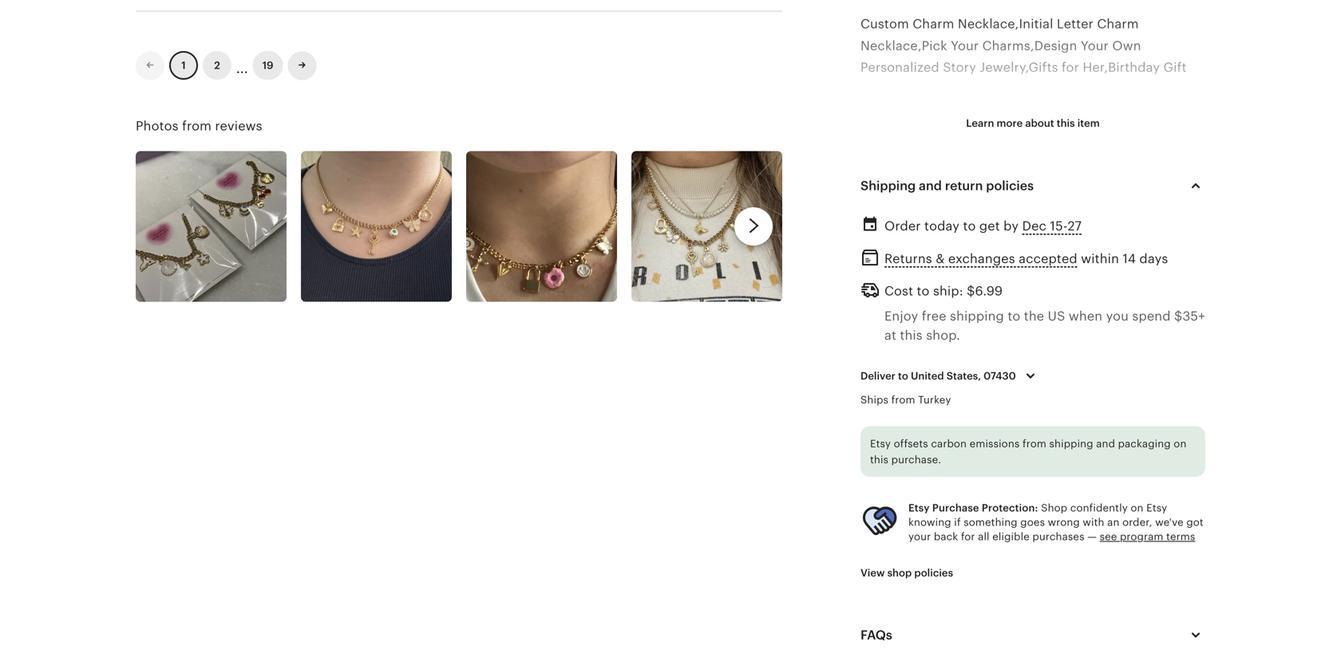 Task type: vqa. For each thing, say whether or not it's contained in the screenshot.
the bottommost 2023
no



Task type: locate. For each thing, give the bounding box(es) containing it.
charm up necklace,pick
[[913, 17, 955, 31]]

to inside deliver to united states, 07430 dropdown button
[[898, 370, 909, 382]]

0 horizontal spatial with
[[914, 495, 941, 509]]

your down letter
[[1081, 39, 1109, 53]]

your down 'knowing'
[[909, 532, 931, 544]]

and down will
[[919, 179, 942, 193]]

confidently
[[1071, 503, 1128, 515]]

have inside ★ it is gold plated on steel. the product is specially designed. you can have this magnificent handmade product with the letters and talismans you want. ♥
[[979, 473, 1008, 487]]

policies right shop
[[915, 568, 953, 580]]

0 horizontal spatial shipping
[[950, 309, 1004, 324]]

with
[[914, 495, 941, 509], [1083, 517, 1105, 529]]

spend
[[1133, 309, 1171, 324]]

this down steel.
[[1012, 473, 1034, 487]]

to up ships from turkey
[[898, 370, 909, 382]]

ships from turkey
[[861, 394, 951, 406]]

1 vertical spatial shipping
[[1050, 439, 1094, 450]]

will
[[924, 147, 945, 162]]

deliver to united states, 07430
[[861, 370, 1016, 382]]

2
[[214, 60, 220, 72]]

0 horizontal spatial of
[[951, 126, 964, 140]]

★simple
[[861, 212, 917, 227]]

you inside enjoy free shipping to the us when you spend $35+ at this shop.
[[1106, 309, 1129, 324]]

0 vertical spatial have
[[939, 169, 968, 183]]

product up magnificent
[[1061, 451, 1110, 466]]

handmade
[[1116, 473, 1182, 487]]

this right "at"
[[900, 329, 923, 343]]

policies inside dropdown button
[[986, 179, 1034, 193]]

want.
[[1127, 495, 1161, 509]]

necklace,initial
[[958, 17, 1054, 31]]

0 horizontal spatial policies
[[915, 568, 953, 580]]

maximum
[[886, 126, 947, 140]]

this right the are
[[1057, 118, 1075, 130]]

write
[[1153, 234, 1185, 248]]

6.99
[[975, 284, 1003, 298]]

cost to ship: $ 6.99
[[885, 284, 1003, 298]]

on down emissions
[[978, 451, 994, 466]]

shipping inside etsy offsets carbon emissions from shipping and packaging on this purchase.
[[1050, 439, 1094, 450]]

as
[[1006, 147, 1020, 162], [1062, 147, 1076, 162]]

0 horizontal spatial your
[[909, 532, 931, 544]]

46(s),13,5,6,7,2,23,36
[[861, 278, 991, 292]]

2 horizontal spatial your
[[1150, 212, 1177, 227]]

your
[[951, 39, 979, 53], [1081, 39, 1109, 53]]

in down how
[[943, 256, 955, 270]]

1 vertical spatial from
[[892, 394, 916, 406]]

0 horizontal spatial charms
[[861, 169, 909, 183]]

can
[[952, 473, 975, 487]]

0 horizontal spatial have
[[939, 169, 968, 183]]

number
[[1103, 147, 1152, 162]]

the inside ★ it is gold plated on steel. the product is specially designed. you can have this magnificent handmade product with the letters and talismans you want. ♥
[[944, 495, 965, 509]]

select
[[902, 234, 942, 248]]

0 horizontal spatial for
[[961, 532, 975, 544]]

from up "the"
[[1023, 439, 1047, 450]]

of left 10
[[951, 126, 964, 140]]

10
[[967, 126, 982, 140]]

this inside dropdown button
[[1057, 118, 1075, 130]]

etsy up we've
[[1147, 503, 1168, 515]]

as up purchased.
[[1006, 147, 1020, 162]]

you down will
[[912, 169, 935, 183]]

0 vertical spatial charms
[[985, 126, 1033, 140]]

1 horizontal spatial have
[[979, 473, 1008, 487]]

have down be
[[939, 169, 968, 183]]

free
[[922, 309, 947, 324]]

0 vertical spatial shipping
[[950, 309, 1004, 324]]

1 vertical spatial on
[[978, 451, 994, 466]]

1 horizontal spatial charm
[[1097, 17, 1139, 31]]

your up story
[[951, 39, 979, 53]]

shipping and return policies button
[[846, 167, 1220, 205]]

with up —
[[1083, 517, 1105, 529]]

about
[[1026, 118, 1055, 130]]

you right when at the right top of the page
[[1106, 309, 1129, 324]]

0 vertical spatial with
[[914, 495, 941, 509]]

as down used
[[1062, 147, 1076, 162]]

gold
[[903, 451, 931, 466]]

is right it at the right of the page
[[889, 451, 899, 466]]

this up the designed.
[[870, 454, 889, 466]]

charms
[[985, 126, 1033, 140], [861, 169, 909, 183]]

2 vertical spatial on
[[1131, 503, 1144, 515]]

etsy up it at the right of the page
[[870, 439, 891, 450]]

0 horizontal spatial product
[[861, 495, 910, 509]]

by
[[1004, 219, 1019, 233]]

1 horizontal spatial shipping
[[1050, 439, 1094, 450]]

0 horizontal spatial your
[[951, 39, 979, 53]]

and inside dropdown button
[[919, 179, 942, 193]]

19
[[262, 60, 274, 72]]

0 vertical spatial product
[[1061, 451, 1110, 466]]

letter
[[1057, 17, 1094, 31]]

1 horizontal spatial etsy
[[909, 503, 930, 515]]

length:
[[900, 560, 948, 574]]

how
[[945, 234, 971, 248]]

shop confidently on etsy knowing if something goes wrong with an order, we've got your back for all eligible purchases —
[[909, 503, 1204, 544]]

from for turkey
[[892, 394, 916, 406]]

for down letter
[[1062, 60, 1079, 75]]

a
[[1108, 126, 1116, 140]]

shop
[[1041, 503, 1068, 515]]

0 horizontal spatial charm
[[913, 17, 955, 31]]

in left a
[[1093, 126, 1105, 140]]

charms
[[1073, 212, 1119, 227], [1012, 234, 1058, 248]]

2 vertical spatial from
[[1023, 439, 1047, 450]]

charm up own
[[1097, 17, 1139, 31]]

1 charm from the left
[[913, 17, 955, 31]]

shipping down $ on the top of the page
[[950, 309, 1004, 324]]

18-
[[987, 560, 1005, 574]]

to inside enjoy free shipping to the us when you spend $35+ at this shop.
[[1008, 309, 1021, 324]]

$35+
[[1175, 309, 1206, 324]]

1 vertical spatial charms
[[1012, 234, 1058, 248]]

0 vertical spatial for
[[1062, 60, 1079, 75]]

1 horizontal spatial for
[[1062, 60, 1079, 75]]

1 horizontal spatial charms
[[985, 126, 1033, 140]]

is
[[889, 451, 899, 466], [1114, 451, 1124, 466]]

from up stainless
[[892, 394, 916, 406]]

$
[[967, 284, 975, 298]]

1 vertical spatial policies
[[915, 568, 953, 580]]

wrong
[[1048, 517, 1080, 529]]

additions
[[861, 147, 920, 162]]

charm
[[913, 17, 955, 31], [1097, 17, 1139, 31]]

enjoy free shipping to the us when you spend $35+ at this shop.
[[885, 309, 1206, 343]]

we've
[[1156, 517, 1184, 529]]

states,
[[947, 370, 981, 382]]

shipping inside enjoy free shipping to the us when you spend $35+ at this shop.
[[950, 309, 1004, 324]]

offsets
[[894, 439, 928, 450]]

and up "goes"
[[1011, 495, 1035, 509]]

etsy up 'knowing'
[[909, 503, 930, 515]]

in inside ★a maximum of 10 charms are used in a necklace. additions will be made as much as the number of charms you have purchased.
[[1093, 126, 1105, 140]]

2 as from the left
[[1062, 147, 1076, 162]]

with up 'knowing'
[[914, 495, 941, 509]]

0 horizontal spatial charms
[[1012, 234, 1058, 248]]

product down the designed.
[[861, 495, 910, 509]]

are
[[1037, 126, 1056, 140]]

0 horizontal spatial from
[[182, 119, 212, 133]]

an
[[1108, 517, 1120, 529]]

the left us
[[1024, 309, 1045, 324]]

with inside ★ it is gold plated on steel. the product is specially designed. you can have this magnificent handmade product with the letters and talismans you want. ♥
[[914, 495, 941, 509]]

the down used
[[1079, 147, 1099, 162]]

1 vertical spatial in
[[943, 256, 955, 270]]

charms down dec
[[1012, 234, 1058, 248]]

policies down made
[[986, 179, 1034, 193]]

0 horizontal spatial in
[[943, 256, 955, 270]]

1 vertical spatial of
[[1155, 147, 1168, 162]]

the down initial.
[[861, 256, 881, 270]]

2 horizontal spatial etsy
[[1147, 503, 1168, 515]]

1 horizontal spatial your
[[1081, 39, 1109, 53]]

stainless
[[893, 408, 949, 422]]

1 horizontal spatial with
[[1083, 517, 1105, 529]]

returns & exchanges accepted button
[[885, 248, 1078, 271]]

the up if
[[944, 495, 965, 509]]

you up an
[[1101, 495, 1123, 509]]

1 horizontal spatial charms
[[1073, 212, 1119, 227]]

0 vertical spatial on
[[1174, 439, 1187, 450]]

dec
[[1023, 219, 1047, 233]]

0 horizontal spatial is
[[889, 451, 899, 466]]

on up order,
[[1131, 503, 1144, 515]]

1 horizontal spatial as
[[1062, 147, 1076, 162]]

0 vertical spatial in
[[1093, 126, 1105, 140]]

19 link
[[253, 51, 283, 80]]

1 horizontal spatial product
[[1061, 451, 1110, 466]]

all
[[978, 532, 990, 544]]

charms,design
[[983, 39, 1078, 53]]

order today to get by dec 15-27
[[885, 219, 1082, 233]]

charms up have.
[[1073, 212, 1119, 227]]

1 as from the left
[[1006, 147, 1020, 162]]

jewelry,gifts
[[980, 60, 1059, 75]]

have up the letters at right
[[979, 473, 1008, 487]]

your up the write
[[1150, 212, 1177, 227]]

this inside ★ it is gold plated on steel. the product is specially designed. you can have this magnificent handmade product with the letters and talismans you want. ♥
[[1012, 473, 1034, 487]]

policies
[[986, 179, 1034, 193], [915, 568, 953, 580]]

from right the photos
[[182, 119, 212, 133]]

shipping
[[861, 179, 916, 193]]

0 horizontal spatial on
[[978, 451, 994, 466]]

0 vertical spatial from
[[182, 119, 212, 133]]

to left us
[[1008, 309, 1021, 324]]

in inside ★simple steps: choose your fave charms and your initial. select how many charms you have. and write the numbers in the order you like. for example: 46(s),13,5,6,7,2,23,36
[[943, 256, 955, 270]]

1 horizontal spatial on
[[1131, 503, 1144, 515]]

on up the specially
[[1174, 439, 1187, 450]]

1 vertical spatial for
[[961, 532, 975, 544]]

purchased.
[[972, 169, 1041, 183]]

1 horizontal spatial in
[[1093, 126, 1105, 140]]

is down 'packaging'
[[1114, 451, 1124, 466]]

0 horizontal spatial as
[[1006, 147, 1020, 162]]

carbon
[[931, 439, 967, 450]]

made
[[968, 147, 1003, 162]]

your left fave
[[1012, 212, 1040, 227]]

shipping
[[950, 309, 1004, 324], [1050, 439, 1094, 450]]

you
[[912, 169, 935, 183], [1062, 234, 1084, 248], [1019, 256, 1042, 270], [1106, 309, 1129, 324], [1101, 495, 1123, 509]]

1 horizontal spatial policies
[[986, 179, 1034, 193]]

united
[[911, 370, 944, 382]]

1 vertical spatial with
[[1083, 517, 1105, 529]]

2 horizontal spatial from
[[1023, 439, 1047, 450]]

initial.
[[861, 234, 899, 248]]

and left 'packaging'
[[1097, 439, 1116, 450]]

back
[[934, 532, 958, 544]]

2 horizontal spatial on
[[1174, 439, 1187, 450]]

on inside shop confidently on etsy knowing if something goes wrong with an order, we've got your back for all eligible purchases —
[[1131, 503, 1144, 515]]

0 vertical spatial policies
[[986, 179, 1034, 193]]

2 is from the left
[[1114, 451, 1124, 466]]

chain length: 14-16-18-20-22-24-26 inches
[[861, 560, 1124, 574]]

to up how
[[963, 219, 976, 233]]

22-
[[1025, 560, 1044, 574]]

0 horizontal spatial etsy
[[870, 439, 891, 450]]

for left all
[[961, 532, 975, 544]]

shipping up "the"
[[1050, 439, 1094, 450]]

own
[[1113, 39, 1142, 53]]

of down necklace.
[[1155, 147, 1168, 162]]

on
[[1174, 439, 1187, 450], [978, 451, 994, 466], [1131, 503, 1144, 515]]

us
[[1048, 309, 1066, 324]]

1 vertical spatial have
[[979, 473, 1008, 487]]

and up and
[[1123, 212, 1146, 227]]

1 your from the left
[[951, 39, 979, 53]]

etsy inside etsy offsets carbon emissions from shipping and packaging on this purchase.
[[870, 439, 891, 450]]

1 horizontal spatial from
[[892, 394, 916, 406]]

1 horizontal spatial is
[[1114, 451, 1124, 466]]



Task type: describe. For each thing, give the bounding box(es) containing it.
specially
[[1127, 451, 1182, 466]]

0 vertical spatial charms
[[1073, 212, 1119, 227]]

fave
[[1044, 212, 1070, 227]]

program
[[1120, 532, 1164, 544]]

days
[[1140, 252, 1169, 266]]

316l stainless steel
[[861, 408, 984, 422]]

something
[[964, 517, 1018, 529]]

the inside ★a maximum of 10 charms are used in a necklace. additions will be made as much as the number of charms you have purchased.
[[1079, 147, 1099, 162]]

316l
[[861, 408, 889, 422]]

1 is from the left
[[889, 451, 899, 466]]

got
[[1187, 517, 1204, 529]]

see program terms link
[[1100, 532, 1196, 544]]

you inside ★a maximum of 10 charms are used in a necklace. additions will be made as much as the number of charms you have purchased.
[[912, 169, 935, 183]]

2 your from the left
[[1081, 39, 1109, 53]]

&
[[936, 252, 945, 266]]

15-
[[1050, 219, 1068, 233]]

♥
[[1164, 495, 1172, 509]]

★
[[861, 451, 874, 466]]

talismans
[[1038, 495, 1097, 509]]

packaging
[[1118, 439, 1171, 450]]

inches
[[1083, 560, 1124, 574]]

etsy offsets carbon emissions from shipping and packaging on this purchase.
[[870, 439, 1187, 466]]

purchase
[[933, 503, 979, 515]]

photos
[[136, 119, 179, 133]]

photos from reviews
[[136, 119, 262, 133]]

on inside ★ it is gold plated on steel. the product is specially designed. you can have this magnificent handmade product with the letters and talismans you want. ♥
[[978, 451, 994, 466]]

1
[[181, 60, 186, 72]]

see program terms
[[1100, 532, 1196, 544]]

much
[[1023, 147, 1059, 162]]

shop.
[[926, 329, 961, 343]]

★a maximum of 10 charms are used in a necklace. additions will be made as much as the number of charms you have purchased.
[[861, 126, 1179, 183]]

knowing
[[909, 517, 952, 529]]

etsy for etsy purchase protection:
[[909, 503, 930, 515]]

used
[[1060, 126, 1090, 140]]

1 horizontal spatial your
[[1012, 212, 1040, 227]]

protection:
[[982, 503, 1039, 515]]

you
[[926, 473, 949, 487]]

1 vertical spatial charms
[[861, 169, 909, 183]]

1 vertical spatial product
[[861, 495, 910, 509]]

example:
[[1097, 256, 1154, 270]]

see
[[1100, 532, 1117, 544]]

view
[[861, 568, 885, 580]]

the
[[1034, 451, 1057, 466]]

for
[[1074, 256, 1094, 270]]

you left like.
[[1019, 256, 1042, 270]]

her,birthday
[[1083, 60, 1160, 75]]

steel.
[[997, 451, 1031, 466]]

and inside ★ it is gold plated on steel. the product is specially designed. you can have this magnificent handmade product with the letters and talismans you want. ♥
[[1011, 495, 1035, 509]]

with inside shop confidently on etsy knowing if something goes wrong with an order, we've got your back for all eligible purchases —
[[1083, 517, 1105, 529]]

emissions
[[970, 439, 1020, 450]]

enjoy
[[885, 309, 919, 324]]

26
[[1064, 560, 1079, 574]]

designed.
[[861, 473, 923, 487]]

to right cost
[[917, 284, 930, 298]]

etsy purchase protection:
[[909, 503, 1039, 515]]

0 vertical spatial of
[[951, 126, 964, 140]]

item
[[1078, 118, 1100, 130]]

your inside shop confidently on etsy knowing if something goes wrong with an order, we've got your back for all eligible purchases —
[[909, 532, 931, 544]]

07430
[[984, 370, 1016, 382]]

and inside etsy offsets carbon emissions from shipping and packaging on this purchase.
[[1097, 439, 1116, 450]]

if
[[954, 517, 961, 529]]

…
[[236, 54, 248, 77]]

story
[[943, 60, 976, 75]]

1 link
[[169, 51, 198, 80]]

at
[[885, 329, 897, 343]]

like.
[[1045, 256, 1070, 270]]

chain
[[861, 560, 897, 574]]

deliver to united states, 07430 button
[[849, 360, 1052, 393]]

and
[[1125, 234, 1150, 248]]

turkey
[[918, 394, 951, 406]]

2 link
[[203, 51, 232, 80]]

be
[[948, 147, 964, 162]]

ships
[[861, 394, 889, 406]]

this inside etsy offsets carbon emissions from shipping and packaging on this purchase.
[[870, 454, 889, 466]]

14-
[[951, 560, 969, 574]]

★ it is gold plated on steel. the product is specially designed. you can have this magnificent handmade product with the letters and talismans you want. ♥
[[861, 451, 1182, 509]]

within
[[1081, 252, 1119, 266]]

goes
[[1021, 517, 1045, 529]]

and inside ★simple steps: choose your fave charms and your initial. select how many charms you have. and write the numbers in the order you like. for example: 46(s),13,5,6,7,2,23,36
[[1123, 212, 1146, 227]]

magnificent
[[1038, 473, 1113, 487]]

purchases
[[1033, 532, 1085, 544]]

steel
[[952, 408, 984, 422]]

have inside ★a maximum of 10 charms are used in a necklace. additions will be made as much as the number of charms you have purchased.
[[939, 169, 968, 183]]

etsy inside shop confidently on etsy knowing if something goes wrong with an order, we've got your back for all eligible purchases —
[[1147, 503, 1168, 515]]

for inside shop confidently on etsy knowing if something goes wrong with an order, we've got your back for all eligible purchases —
[[961, 532, 975, 544]]

custom charm necklace,initial letter charm necklace,pick your charms,design your own personalized story jewelry,gifts for her,birthday gift
[[861, 17, 1187, 75]]

terms
[[1167, 532, 1196, 544]]

from for reviews
[[182, 119, 212, 133]]

on inside etsy offsets carbon emissions from shipping and packaging on this purchase.
[[1174, 439, 1187, 450]]

policies inside button
[[915, 568, 953, 580]]

returns & exchanges accepted within 14 days
[[885, 252, 1169, 266]]

20-
[[1005, 560, 1025, 574]]

order
[[982, 256, 1016, 270]]

1 horizontal spatial of
[[1155, 147, 1168, 162]]

shop
[[888, 568, 912, 580]]

view shop policies
[[861, 568, 953, 580]]

steps:
[[920, 212, 958, 227]]

the down how
[[958, 256, 978, 270]]

★simple steps: choose your fave charms and your initial. select how many charms you have. and write the numbers in the order you like. for example: 46(s),13,5,6,7,2,23,36
[[861, 212, 1185, 292]]

you down 27
[[1062, 234, 1084, 248]]

when
[[1069, 309, 1103, 324]]

returns
[[885, 252, 932, 266]]

shipping and return policies
[[861, 179, 1034, 193]]

2 charm from the left
[[1097, 17, 1139, 31]]

etsy for etsy offsets carbon emissions from shipping and packaging on this purchase.
[[870, 439, 891, 450]]

many
[[975, 234, 1009, 248]]

this inside enjoy free shipping to the us when you spend $35+ at this shop.
[[900, 329, 923, 343]]

faqs button
[[846, 617, 1220, 655]]

cost
[[885, 284, 914, 298]]

purchase.
[[892, 454, 942, 466]]

from inside etsy offsets carbon emissions from shipping and packaging on this purchase.
[[1023, 439, 1047, 450]]

the inside enjoy free shipping to the us when you spend $35+ at this shop.
[[1024, 309, 1045, 324]]

you inside ★ it is gold plated on steel. the product is specially designed. you can have this magnificent handmade product with the letters and talismans you want. ♥
[[1101, 495, 1123, 509]]

for inside custom charm necklace,initial letter charm necklace,pick your charms,design your own personalized story jewelry,gifts for her,birthday gift
[[1062, 60, 1079, 75]]

14
[[1123, 252, 1136, 266]]

have.
[[1088, 234, 1121, 248]]



